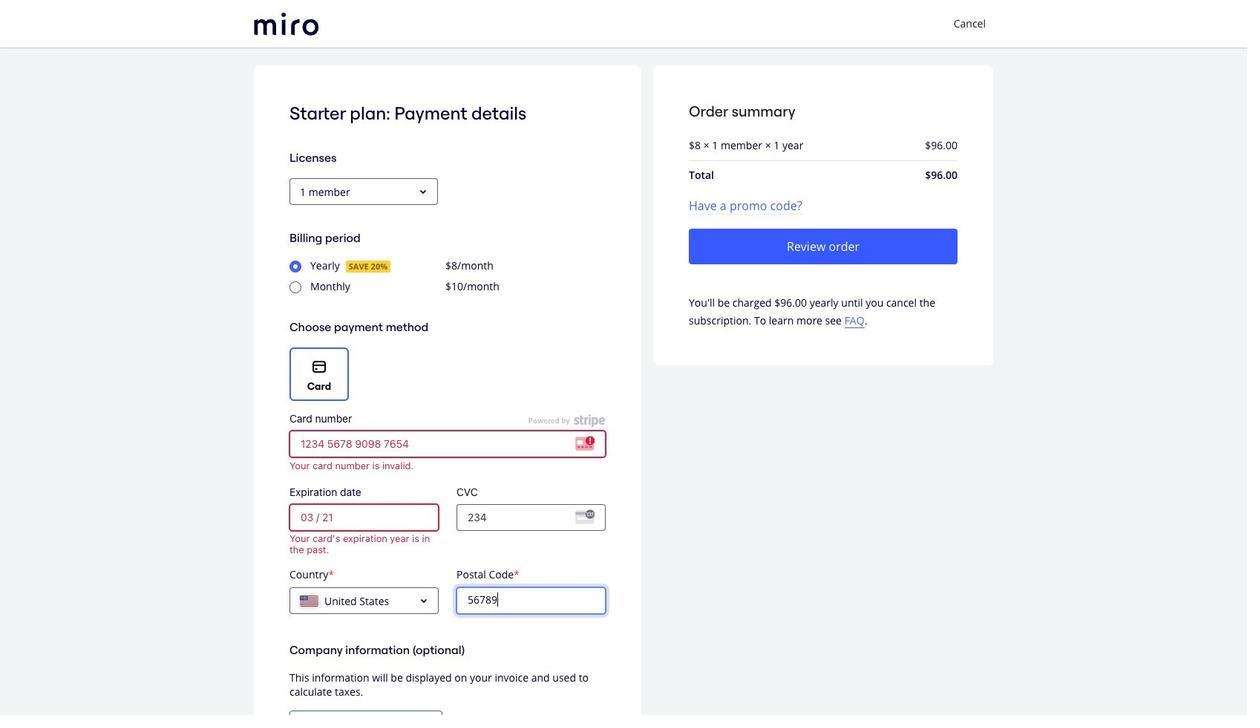 Task type: vqa. For each thing, say whether or not it's contained in the screenshot.
SPAGX icon
yes



Task type: locate. For each thing, give the bounding box(es) containing it.
Search boards text field
[[271, 16, 596, 42]]

None radio
[[290, 281, 301, 293]]

close image
[[1236, 42, 1248, 59]]

powered by stripe image
[[529, 414, 606, 428]]

group
[[224, 123, 1230, 337]]

us_icon_flag image
[[300, 595, 319, 607]]

None radio
[[290, 261, 301, 273]]



Task type: describe. For each thing, give the bounding box(es) containing it.
create new board image
[[284, 141, 320, 291]]

spagx image
[[243, 20, 261, 38]]

90210 text field
[[457, 588, 606, 614]]



